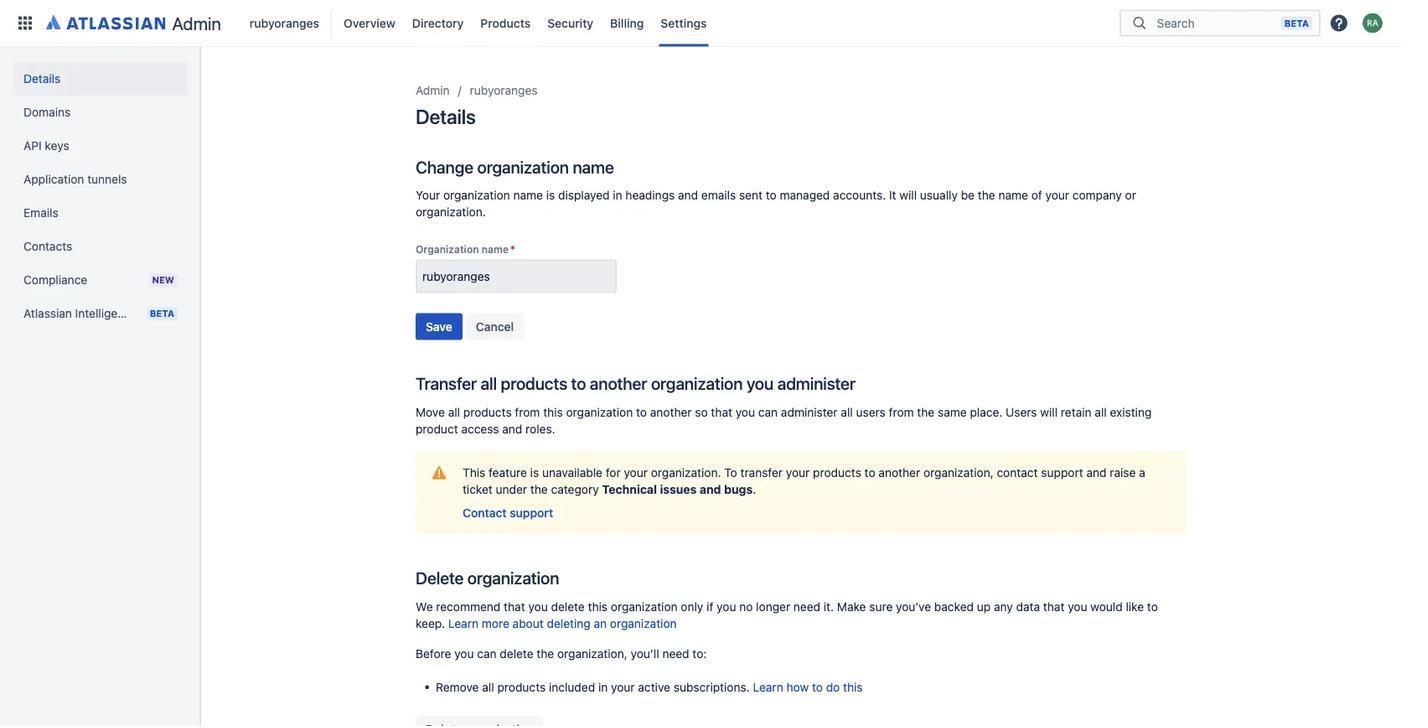 Task type: locate. For each thing, give the bounding box(es) containing it.
from right users
[[889, 405, 914, 419]]

2 vertical spatial this
[[844, 680, 863, 694]]

all for transfer all products to another organization you administer
[[481, 374, 497, 393]]

new
[[152, 275, 174, 285]]

will
[[900, 188, 917, 202], [1041, 405, 1058, 419]]

1 vertical spatial organization.
[[651, 465, 721, 479]]

save
[[426, 319, 453, 333]]

support down under
[[510, 506, 554, 519]]

0 vertical spatial can
[[759, 405, 778, 419]]

change
[[416, 157, 474, 176]]

atlassian
[[23, 306, 72, 320]]

0 horizontal spatial this
[[544, 405, 563, 419]]

support right contact
[[1042, 465, 1084, 479]]

existing
[[1111, 405, 1152, 419]]

your right of
[[1046, 188, 1070, 202]]

0 vertical spatial will
[[900, 188, 917, 202]]

to inside we recommend that you delete this organization only if you no longer need it. make sure you've backed up any data that you would like to keep.
[[1148, 599, 1159, 613]]

administer left users
[[781, 405, 838, 419]]

0 horizontal spatial rubyoranges
[[250, 16, 320, 30]]

that right so
[[711, 405, 733, 419]]

emails link
[[13, 196, 188, 230]]

1 horizontal spatial that
[[711, 405, 733, 419]]

1 vertical spatial this
[[588, 599, 608, 613]]

0 horizontal spatial can
[[477, 646, 497, 660]]

api keys
[[23, 139, 69, 153]]

learn down recommend
[[448, 616, 479, 630]]

products up roles. at the bottom of the page
[[501, 374, 568, 393]]

support inside this feature is unavailable for your organization. to transfer your products to another organization, contact support and raise a ticket under the category
[[1042, 465, 1084, 479]]

2 horizontal spatial another
[[879, 465, 921, 479]]

this inside move all products from this organization to another so that you can administer all users from the same place. users will retain all existing product access and roles.
[[544, 405, 563, 419]]

any
[[994, 599, 1014, 613]]

overview link
[[339, 10, 401, 36]]

in left headings
[[613, 188, 623, 202]]

before
[[416, 646, 451, 660]]

the inside this feature is unavailable for your organization. to transfer your products to another organization, contact support and raise a ticket under the category
[[531, 482, 548, 496]]

this right 'do'
[[844, 680, 863, 694]]

billing link
[[605, 10, 649, 36]]

0 horizontal spatial details
[[23, 72, 61, 86]]

be
[[961, 188, 975, 202]]

1 vertical spatial learn
[[753, 680, 784, 694]]

this
[[463, 465, 486, 479]]

0 horizontal spatial that
[[504, 599, 525, 613]]

1 vertical spatial can
[[477, 646, 497, 660]]

2 from from the left
[[889, 405, 914, 419]]

administer
[[778, 374, 856, 393], [781, 405, 838, 419]]

0 vertical spatial delete
[[551, 599, 585, 613]]

save button
[[416, 313, 463, 340]]

learn left how at the right bottom of the page
[[753, 680, 784, 694]]

headings
[[626, 188, 675, 202]]

is inside this feature is unavailable for your organization. to transfer your products to another organization, contact support and raise a ticket under the category
[[530, 465, 539, 479]]

of
[[1032, 188, 1043, 202]]

rubyoranges link
[[245, 10, 325, 36], [470, 80, 538, 101]]

compliance
[[23, 273, 87, 287]]

organization, left contact
[[924, 465, 994, 479]]

you right so
[[736, 405, 756, 419]]

1 vertical spatial will
[[1041, 405, 1058, 419]]

support
[[1042, 465, 1084, 479], [510, 506, 554, 519]]

the right under
[[531, 482, 548, 496]]

need left it.
[[794, 599, 821, 613]]

your up the technical
[[624, 465, 648, 479]]

will inside 'your organization name is displayed in headings and emails sent to managed accounts. it will usually be the name of your company or organization.'
[[900, 188, 917, 202]]

0 horizontal spatial organization.
[[416, 205, 486, 219]]

1 vertical spatial admin
[[416, 83, 450, 97]]

admin link down directory link
[[416, 80, 450, 101]]

administer up move all products from this organization to another so that you can administer all users from the same place. users will retain all existing product access and roles.
[[778, 374, 856, 393]]

from up roles. at the bottom of the page
[[515, 405, 540, 419]]

your
[[1046, 188, 1070, 202], [624, 465, 648, 479], [786, 465, 810, 479], [611, 680, 635, 694]]

products down users
[[813, 465, 862, 479]]

your organization name is displayed in headings and emails sent to managed accounts. it will usually be the name of your company or organization.
[[416, 188, 1137, 219]]

1 horizontal spatial can
[[759, 405, 778, 419]]

toggle navigation image
[[184, 67, 221, 101]]

1 horizontal spatial this
[[588, 599, 608, 613]]

would
[[1091, 599, 1123, 613]]

is left "displayed"
[[546, 188, 555, 202]]

transfer
[[741, 465, 783, 479]]

0 horizontal spatial will
[[900, 188, 917, 202]]

1 horizontal spatial will
[[1041, 405, 1058, 419]]

is right feature on the bottom left
[[530, 465, 539, 479]]

the right be
[[978, 188, 996, 202]]

need left 'to:'
[[663, 646, 690, 660]]

ticket
[[463, 482, 493, 496]]

keep.
[[416, 616, 445, 630]]

that right data
[[1044, 599, 1065, 613]]

all for move all products from this organization to another so that you can administer all users from the same place. users will retain all existing product access and roles.
[[448, 405, 460, 419]]

admin link
[[40, 10, 228, 36], [416, 80, 450, 101]]

learn more about deleting an organization
[[448, 616, 677, 630]]

1 horizontal spatial in
[[613, 188, 623, 202]]

1 horizontal spatial need
[[794, 599, 821, 613]]

1 horizontal spatial organization,
[[924, 465, 994, 479]]

all right transfer
[[481, 374, 497, 393]]

1 horizontal spatial organization.
[[651, 465, 721, 479]]

displayed
[[558, 188, 610, 202]]

0 horizontal spatial need
[[663, 646, 690, 660]]

1 horizontal spatial admin link
[[416, 80, 450, 101]]

and left bugs
[[700, 482, 722, 496]]

1 horizontal spatial rubyoranges
[[470, 83, 538, 97]]

the left the same
[[918, 405, 935, 419]]

0 vertical spatial this
[[544, 405, 563, 419]]

and left emails
[[678, 188, 699, 202]]

an
[[594, 616, 607, 630]]

admin down directory link
[[416, 83, 450, 97]]

retain
[[1061, 405, 1092, 419]]

0 vertical spatial organization,
[[924, 465, 994, 479]]

organization.
[[416, 205, 486, 219], [651, 465, 721, 479]]

help icon image
[[1330, 13, 1350, 33]]

this up roles. at the bottom of the page
[[544, 405, 563, 419]]

1 vertical spatial another
[[650, 405, 692, 419]]

1 horizontal spatial support
[[1042, 465, 1084, 479]]

learn
[[448, 616, 479, 630], [753, 680, 784, 694]]

for
[[606, 465, 621, 479]]

0 horizontal spatial organization,
[[558, 646, 628, 660]]

products up access
[[464, 405, 512, 419]]

0 horizontal spatial in
[[599, 680, 608, 694]]

need inside we recommend that you delete this organization only if you no longer need it. make sure you've backed up any data that you would like to keep.
[[794, 599, 821, 613]]

will left the retain
[[1041, 405, 1058, 419]]

admin link up details link
[[40, 10, 228, 36]]

can up transfer at right bottom
[[759, 405, 778, 419]]

name left of
[[999, 188, 1029, 202]]

0 vertical spatial support
[[1042, 465, 1084, 479]]

data
[[1017, 599, 1041, 613]]

0 vertical spatial admin link
[[40, 10, 228, 36]]

your right transfer at right bottom
[[786, 465, 810, 479]]

1 vertical spatial rubyoranges link
[[470, 80, 538, 101]]

same
[[938, 405, 967, 419]]

all right move
[[448, 405, 460, 419]]

in right included
[[599, 680, 608, 694]]

admin up toggle navigation 'image'
[[172, 13, 221, 34]]

and left raise
[[1087, 465, 1107, 479]]

1 vertical spatial administer
[[781, 405, 838, 419]]

we
[[416, 599, 433, 613]]

technical
[[602, 482, 657, 496]]

domains
[[23, 105, 71, 119]]

0 horizontal spatial admin link
[[40, 10, 228, 36]]

0 horizontal spatial from
[[515, 405, 540, 419]]

1 vertical spatial delete
[[500, 646, 534, 660]]

1 horizontal spatial from
[[889, 405, 914, 419]]

the inside move all products from this organization to another so that you can administer all users from the same place. users will retain all existing product access and roles.
[[918, 405, 935, 419]]

learn more about deleting an organization link
[[448, 616, 677, 630]]

name
[[573, 157, 614, 176], [514, 188, 543, 202], [999, 188, 1029, 202], [482, 244, 509, 255]]

settings link
[[656, 10, 712, 36]]

category
[[551, 482, 599, 496]]

0 horizontal spatial admin
[[172, 13, 221, 34]]

this up an
[[588, 599, 608, 613]]

you've
[[896, 599, 932, 613]]

in
[[613, 188, 623, 202], [599, 680, 608, 694]]

and left roles. at the bottom of the page
[[502, 422, 523, 436]]

all right the retain
[[1095, 405, 1107, 419]]

2 horizontal spatial this
[[844, 680, 863, 694]]

organization, down an
[[558, 646, 628, 660]]

can down more
[[477, 646, 497, 660]]

1 vertical spatial is
[[530, 465, 539, 479]]

will right it
[[900, 188, 917, 202]]

this
[[544, 405, 563, 419], [588, 599, 608, 613], [844, 680, 863, 694]]

0 horizontal spatial support
[[510, 506, 554, 519]]

0 vertical spatial need
[[794, 599, 821, 613]]

and
[[678, 188, 699, 202], [502, 422, 523, 436], [1087, 465, 1107, 479], [700, 482, 722, 496]]

you
[[747, 374, 774, 393], [736, 405, 756, 419], [529, 599, 548, 613], [717, 599, 737, 613], [1068, 599, 1088, 613], [455, 646, 474, 660]]

or
[[1126, 188, 1137, 202]]

0 horizontal spatial delete
[[500, 646, 534, 660]]

tunnels
[[87, 172, 127, 186]]

all
[[481, 374, 497, 393], [448, 405, 460, 419], [841, 405, 853, 419], [1095, 405, 1107, 419], [482, 680, 494, 694]]

0 vertical spatial rubyoranges
[[250, 16, 320, 30]]

1 from from the left
[[515, 405, 540, 419]]

2 vertical spatial another
[[879, 465, 921, 479]]

products inside move all products from this organization to another so that you can administer all users from the same place. users will retain all existing product access and roles.
[[464, 405, 512, 419]]

0 vertical spatial organization.
[[416, 205, 486, 219]]

place.
[[971, 405, 1003, 419]]

all right remove
[[482, 680, 494, 694]]

organization. inside this feature is unavailable for your organization. to transfer your products to another organization, contact support and raise a ticket under the category
[[651, 465, 721, 479]]

can
[[759, 405, 778, 419], [477, 646, 497, 660]]

organization,
[[924, 465, 994, 479], [558, 646, 628, 660]]

products
[[501, 374, 568, 393], [464, 405, 512, 419], [813, 465, 862, 479], [498, 680, 546, 694]]

0 vertical spatial is
[[546, 188, 555, 202]]

you left would
[[1068, 599, 1088, 613]]

.
[[753, 482, 757, 496]]

details up change
[[416, 105, 476, 128]]

0 vertical spatial learn
[[448, 616, 479, 630]]

security
[[548, 16, 594, 30]]

0 horizontal spatial learn
[[448, 616, 479, 630]]

1 horizontal spatial details
[[416, 105, 476, 128]]

0 vertical spatial in
[[613, 188, 623, 202]]

from
[[515, 405, 540, 419], [889, 405, 914, 419]]

transfer
[[416, 374, 477, 393]]

delete up the deleting
[[551, 599, 585, 613]]

delete
[[551, 599, 585, 613], [500, 646, 534, 660]]

bugs
[[724, 482, 753, 496]]

organization. up 'technical issues and bugs .'
[[651, 465, 721, 479]]

backed
[[935, 599, 974, 613]]

products left included
[[498, 680, 546, 694]]

1 horizontal spatial another
[[650, 405, 692, 419]]

1 horizontal spatial is
[[546, 188, 555, 202]]

0 horizontal spatial another
[[590, 374, 648, 393]]

0 vertical spatial admin
[[172, 13, 221, 34]]

0 vertical spatial rubyoranges link
[[245, 10, 325, 36]]

products for move all products from this organization to another so that you can administer all users from the same place. users will retain all existing product access and roles.
[[464, 405, 512, 419]]

1 horizontal spatial delete
[[551, 599, 585, 613]]

details up domains
[[23, 72, 61, 86]]

beta
[[1285, 18, 1310, 29]]

delete down about
[[500, 646, 534, 660]]

that up about
[[504, 599, 525, 613]]

security link
[[543, 10, 599, 36]]

atlassian image
[[46, 12, 166, 32], [46, 12, 166, 32]]

1 horizontal spatial learn
[[753, 680, 784, 694]]

1 vertical spatial need
[[663, 646, 690, 660]]

delete organization
[[416, 568, 559, 588]]

1 horizontal spatial admin
[[416, 83, 450, 97]]

1 horizontal spatial rubyoranges link
[[470, 80, 538, 101]]

1 vertical spatial in
[[599, 680, 608, 694]]

is inside 'your organization name is displayed in headings and emails sent to managed accounts. it will usually be the name of your company or organization.'
[[546, 188, 555, 202]]

organization. down your
[[416, 205, 486, 219]]

contact support link
[[463, 504, 554, 521]]

0 horizontal spatial is
[[530, 465, 539, 479]]

None field
[[418, 261, 615, 291]]



Task type: describe. For each thing, give the bounding box(es) containing it.
1 vertical spatial support
[[510, 506, 554, 519]]

accounts.
[[834, 188, 886, 202]]

it
[[890, 188, 897, 202]]

and inside this feature is unavailable for your organization. to transfer your products to another organization, contact support and raise a ticket under the category
[[1087, 465, 1107, 479]]

that inside move all products from this organization to another so that you can administer all users from the same place. users will retain all existing product access and roles.
[[711, 405, 733, 419]]

cancel button
[[466, 313, 524, 340]]

move
[[416, 405, 445, 419]]

this feature is unavailable for your organization. to transfer your products to another organization, contact support and raise a ticket under the category
[[463, 465, 1146, 496]]

to inside move all products from this organization to another so that you can administer all users from the same place. users will retain all existing product access and roles.
[[636, 405, 647, 419]]

a
[[1140, 465, 1146, 479]]

domains link
[[13, 96, 188, 129]]

application
[[23, 172, 84, 186]]

application tunnels link
[[13, 163, 188, 196]]

contacts
[[23, 239, 72, 253]]

organization. inside 'your organization name is displayed in headings and emails sent to managed accounts. it will usually be the name of your company or organization.'
[[416, 205, 486, 219]]

contact
[[997, 465, 1039, 479]]

included
[[549, 680, 595, 694]]

another inside move all products from this organization to another so that you can administer all users from the same place. users will retain all existing product access and roles.
[[650, 405, 692, 419]]

access
[[462, 422, 499, 436]]

sure
[[870, 599, 893, 613]]

organization, inside this feature is unavailable for your organization. to transfer your products to another organization, contact support and raise a ticket under the category
[[924, 465, 994, 479]]

details link
[[13, 62, 188, 96]]

your
[[416, 188, 440, 202]]

directory link
[[407, 10, 469, 36]]

you inside move all products from this organization to another so that you can administer all users from the same place. users will retain all existing product access and roles.
[[736, 405, 756, 419]]

0 vertical spatial administer
[[778, 374, 856, 393]]

2 horizontal spatial that
[[1044, 599, 1065, 613]]

do
[[826, 680, 840, 694]]

1 vertical spatial details
[[416, 105, 476, 128]]

emails
[[702, 188, 736, 202]]

longer
[[756, 599, 791, 613]]

roles.
[[526, 422, 556, 436]]

rubyoranges inside global navigation element
[[250, 16, 320, 30]]

contact
[[463, 506, 507, 519]]

application tunnels
[[23, 172, 127, 186]]

0 vertical spatial details
[[23, 72, 61, 86]]

1 vertical spatial rubyoranges
[[470, 83, 538, 97]]

how
[[787, 680, 809, 694]]

to:
[[693, 646, 707, 660]]

global navigation element
[[10, 0, 1120, 47]]

cancel
[[476, 319, 514, 333]]

company
[[1073, 188, 1123, 202]]

you right if
[[717, 599, 737, 613]]

will inside move all products from this organization to another so that you can administer all users from the same place. users will retain all existing product access and roles.
[[1041, 405, 1058, 419]]

technical issues and bugs .
[[602, 482, 757, 496]]

the down learn more about deleting an organization 'link'
[[537, 646, 554, 660]]

admin inside admin link
[[172, 13, 221, 34]]

products for transfer all products to another organization you administer
[[501, 374, 568, 393]]

subscriptions.
[[674, 680, 750, 694]]

it.
[[824, 599, 834, 613]]

organization inside move all products from this organization to another so that you can administer all users from the same place. users will retain all existing product access and roles.
[[566, 405, 633, 419]]

beta
[[150, 308, 174, 319]]

name down change organization name
[[514, 188, 543, 202]]

you up move all products from this organization to another so that you can administer all users from the same place. users will retain all existing product access and roles.
[[747, 374, 774, 393]]

if
[[707, 599, 714, 613]]

name left *
[[482, 244, 509, 255]]

keys
[[45, 139, 69, 153]]

products
[[481, 16, 531, 30]]

1 vertical spatial organization,
[[558, 646, 628, 660]]

sent
[[740, 188, 763, 202]]

you right before
[[455, 646, 474, 660]]

your inside 'your organization name is displayed in headings and emails sent to managed accounts. it will usually be the name of your company or organization.'
[[1046, 188, 1070, 202]]

about
[[513, 616, 544, 630]]

0 horizontal spatial rubyoranges link
[[245, 10, 325, 36]]

product
[[416, 422, 458, 436]]

products inside this feature is unavailable for your organization. to transfer your products to another organization, contact support and raise a ticket under the category
[[813, 465, 862, 479]]

and inside 'your organization name is displayed in headings and emails sent to managed accounts. it will usually be the name of your company or organization.'
[[678, 188, 699, 202]]

your left active
[[611, 680, 635, 694]]

and inside move all products from this organization to another so that you can administer all users from the same place. users will retain all existing product access and roles.
[[502, 422, 523, 436]]

all for remove all products included in your active subscriptions. learn how to do this
[[482, 680, 494, 694]]

account image
[[1363, 13, 1383, 33]]

administer inside move all products from this organization to another so that you can administer all users from the same place. users will retain all existing product access and roles.
[[781, 405, 838, 419]]

0 vertical spatial another
[[590, 374, 648, 393]]

contacts link
[[13, 230, 188, 263]]

deleting
[[547, 616, 591, 630]]

to inside this feature is unavailable for your organization. to transfer your products to another organization, contact support and raise a ticket under the category
[[865, 465, 876, 479]]

before you can delete the organization, you'll need to:
[[416, 646, 707, 660]]

managed
[[780, 188, 830, 202]]

under
[[496, 482, 527, 496]]

can inside move all products from this organization to another so that you can administer all users from the same place. users will retain all existing product access and roles.
[[759, 405, 778, 419]]

in inside 'your organization name is displayed in headings and emails sent to managed accounts. it will usually be the name of your company or organization.'
[[613, 188, 623, 202]]

1 vertical spatial admin link
[[416, 80, 450, 101]]

all left users
[[841, 405, 853, 419]]

contact support
[[463, 506, 554, 519]]

this inside we recommend that you delete this organization only if you no longer need it. make sure you've backed up any data that you would like to keep.
[[588, 599, 608, 613]]

organization inside 'your organization name is displayed in headings and emails sent to managed accounts. it will usually be the name of your company or organization.'
[[444, 188, 510, 202]]

users
[[1006, 405, 1038, 419]]

remove
[[436, 680, 479, 694]]

emails
[[23, 206, 58, 220]]

intelligence
[[75, 306, 137, 320]]

products link
[[476, 10, 536, 36]]

billing
[[611, 16, 644, 30]]

make
[[838, 599, 867, 613]]

learn how to do this link
[[753, 680, 863, 694]]

we recommend that you delete this organization only if you no longer need it. make sure you've backed up any data that you would like to keep.
[[416, 599, 1159, 630]]

raise
[[1110, 465, 1137, 479]]

products for remove all products included in your active subscriptions. learn how to do this
[[498, 680, 546, 694]]

issues
[[660, 482, 697, 496]]

delete inside we recommend that you delete this organization only if you no longer need it. make sure you've backed up any data that you would like to keep.
[[551, 599, 585, 613]]

api keys link
[[13, 129, 188, 163]]

usually
[[921, 188, 958, 202]]

to
[[725, 465, 738, 479]]

unavailable
[[542, 465, 603, 479]]

transfer all products to another organization you administer
[[416, 374, 856, 393]]

you'll
[[631, 646, 660, 660]]

move all products from this organization to another so that you can administer all users from the same place. users will retain all existing product access and roles.
[[416, 405, 1152, 436]]

api
[[23, 139, 42, 153]]

organization
[[416, 244, 479, 255]]

so
[[695, 405, 708, 419]]

atlassian intelligence
[[23, 306, 137, 320]]

appswitcher icon image
[[15, 13, 35, 33]]

Search field
[[1153, 8, 1282, 38]]

no
[[740, 599, 753, 613]]

*
[[511, 244, 515, 255]]

name up "displayed"
[[573, 157, 614, 176]]

admin banner
[[0, 0, 1402, 47]]

the inside 'your organization name is displayed in headings and emails sent to managed accounts. it will usually be the name of your company or organization.'
[[978, 188, 996, 202]]

change organization name
[[416, 157, 614, 176]]

to inside 'your organization name is displayed in headings and emails sent to managed accounts. it will usually be the name of your company or organization.'
[[766, 188, 777, 202]]

like
[[1126, 599, 1145, 613]]

another inside this feature is unavailable for your organization. to transfer your products to another organization, contact support and raise a ticket under the category
[[879, 465, 921, 479]]

recommend
[[436, 599, 501, 613]]

up
[[977, 599, 991, 613]]

organization inside we recommend that you delete this organization only if you no longer need it. make sure you've backed up any data that you would like to keep.
[[611, 599, 678, 613]]

you up about
[[529, 599, 548, 613]]

search icon image
[[1130, 15, 1150, 31]]

delete
[[416, 568, 464, 588]]



Task type: vqa. For each thing, say whether or not it's contained in the screenshot.
Service at the right of page
no



